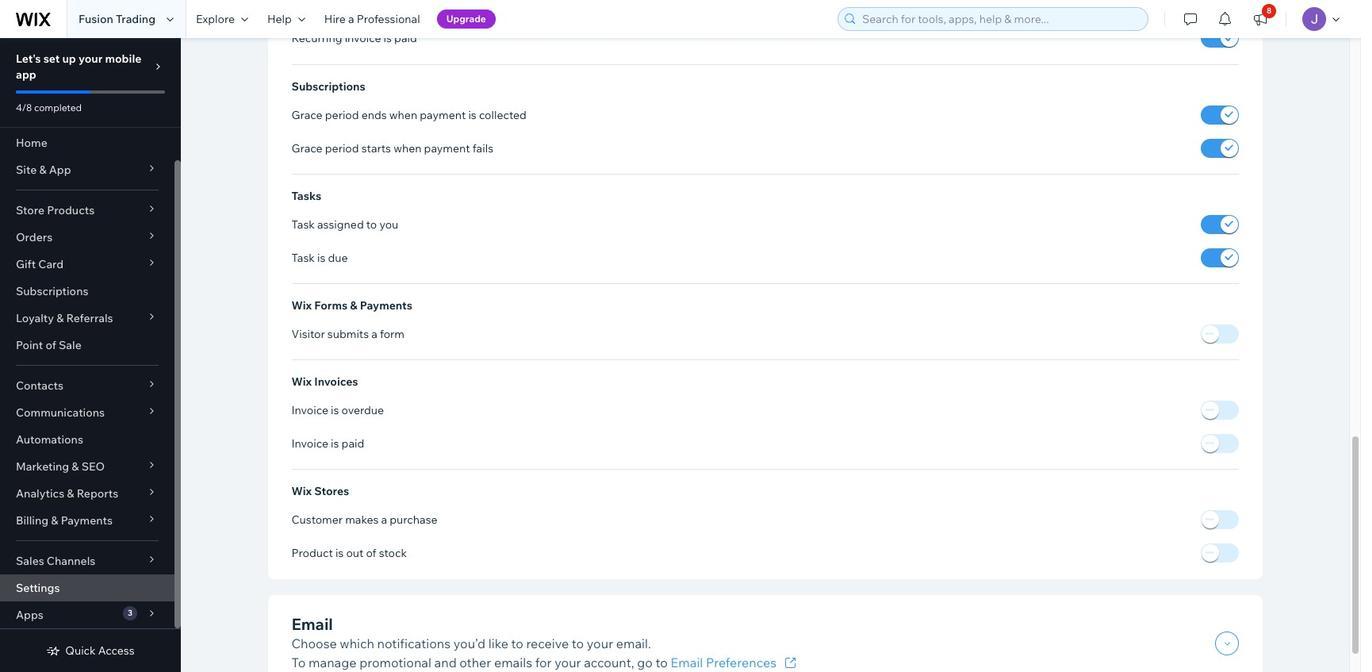 Task type: vqa. For each thing, say whether or not it's contained in the screenshot.
Subscriptions to the top
yes



Task type: describe. For each thing, give the bounding box(es) containing it.
professional
[[357, 12, 420, 26]]

sales
[[16, 554, 44, 568]]

loyalty
[[16, 311, 54, 325]]

point
[[16, 338, 43, 352]]

wix for wix invoices
[[292, 374, 312, 389]]

period for starts
[[325, 141, 359, 155]]

grace period ends when payment is collected
[[292, 108, 527, 122]]

fusion
[[79, 12, 113, 26]]

manage
[[309, 655, 357, 670]]

app
[[49, 163, 71, 177]]

of inside sidebar element
[[46, 338, 56, 352]]

forms
[[314, 298, 348, 312]]

wix for wix stores
[[292, 484, 312, 498]]

& for seo
[[72, 459, 79, 474]]

overdue
[[342, 403, 384, 417]]

you'd
[[454, 636, 486, 651]]

subscriptions link
[[0, 278, 175, 305]]

like
[[489, 636, 509, 651]]

let's set up your mobile app
[[16, 52, 142, 82]]

invoice is overdue
[[292, 403, 384, 417]]

when for starts
[[394, 141, 422, 155]]

payments inside dropdown button
[[61, 513, 113, 528]]

recurring invoice is paid
[[292, 31, 417, 46]]

0 vertical spatial paid
[[394, 31, 417, 46]]

store
[[16, 203, 44, 217]]

loyalty & referrals
[[16, 311, 113, 325]]

payment for fails
[[424, 141, 470, 155]]

marketing & seo button
[[0, 453, 175, 480]]

to right receive
[[572, 636, 584, 651]]

help
[[267, 12, 292, 26]]

mobile
[[105, 52, 142, 66]]

notifications
[[377, 636, 451, 651]]

is for due
[[317, 250, 326, 265]]

invoice
[[345, 31, 381, 46]]

upgrade
[[446, 13, 486, 25]]

customer makes a purchase
[[292, 513, 438, 527]]

to
[[292, 655, 306, 670]]

ends
[[362, 108, 387, 122]]

automations link
[[0, 426, 175, 453]]

hire a professional link
[[315, 0, 430, 38]]

settings link
[[0, 575, 175, 601]]

trading
[[116, 12, 156, 26]]

to right like
[[511, 636, 524, 651]]

help button
[[258, 0, 315, 38]]

quick access
[[65, 644, 135, 658]]

purchase
[[390, 513, 438, 527]]

email for email preferences
[[671, 655, 703, 670]]

wix invoices
[[292, 374, 358, 389]]

invoice for invoice is paid
[[292, 436, 328, 451]]

is for overdue
[[331, 403, 339, 417]]

loyalty & referrals button
[[0, 305, 175, 332]]

up
[[62, 52, 76, 66]]

analytics & reports button
[[0, 480, 175, 507]]

orders button
[[0, 224, 175, 251]]

visitor submits a form
[[292, 327, 405, 341]]

contacts
[[16, 379, 63, 393]]

1 horizontal spatial subscriptions
[[292, 79, 366, 93]]

other
[[460, 655, 491, 670]]

quick access button
[[46, 644, 135, 658]]

email preferences link
[[671, 653, 801, 672]]

to manage promotional and other emails for your account, go to
[[292, 655, 671, 670]]

& for reports
[[67, 486, 74, 501]]

access
[[98, 644, 135, 658]]

form
[[380, 327, 405, 341]]

products
[[47, 203, 95, 217]]

8 button
[[1243, 0, 1278, 38]]

gift card button
[[0, 251, 175, 278]]

account,
[[584, 655, 635, 670]]

point of sale
[[16, 338, 82, 352]]

out
[[346, 546, 364, 560]]

1 horizontal spatial your
[[555, 655, 581, 670]]

grace period starts when payment fails
[[292, 141, 494, 155]]

grace for grace period starts when payment fails
[[292, 141, 323, 155]]

promotional
[[360, 655, 432, 670]]

which
[[340, 636, 375, 651]]

period for ends
[[325, 108, 359, 122]]

analytics & reports
[[16, 486, 118, 501]]

& for payments
[[51, 513, 58, 528]]

1 vertical spatial of
[[366, 546, 377, 560]]

contacts button
[[0, 372, 175, 399]]

8
[[1267, 6, 1272, 16]]

email.
[[616, 636, 651, 651]]

marketing & seo
[[16, 459, 105, 474]]

& for app
[[39, 163, 47, 177]]

tasks
[[292, 189, 321, 203]]

grace for grace period ends when payment is collected
[[292, 108, 323, 122]]

upgrade button
[[437, 10, 496, 29]]

site & app button
[[0, 156, 175, 183]]

point of sale link
[[0, 332, 175, 359]]

invoice for invoice is overdue
[[292, 403, 328, 417]]

automations
[[16, 432, 83, 447]]

analytics
[[16, 486, 64, 501]]

store products
[[16, 203, 95, 217]]

communications
[[16, 405, 105, 420]]

apps
[[16, 608, 43, 622]]

sidebar element
[[0, 38, 181, 672]]

card
[[38, 257, 64, 271]]

subscriptions inside sidebar element
[[16, 284, 88, 298]]

due
[[328, 250, 348, 265]]

makes
[[345, 513, 379, 527]]



Task type: locate. For each thing, give the bounding box(es) containing it.
submits
[[328, 327, 369, 341]]

1 horizontal spatial paid
[[394, 31, 417, 46]]

wix left forms
[[292, 298, 312, 312]]

sales channels button
[[0, 548, 175, 575]]

task assigned to you
[[292, 217, 399, 231]]

& inside dropdown button
[[67, 486, 74, 501]]

visitor
[[292, 327, 325, 341]]

0 horizontal spatial of
[[46, 338, 56, 352]]

task is due
[[292, 250, 348, 265]]

2 invoice from the top
[[292, 436, 328, 451]]

payments down "analytics & reports" dropdown button
[[61, 513, 113, 528]]

grace left ends at the left
[[292, 108, 323, 122]]

& left "seo"
[[72, 459, 79, 474]]

1 vertical spatial task
[[292, 250, 315, 265]]

& right the "site"
[[39, 163, 47, 177]]

email for email choose which notifications you'd like to receive to your email.
[[292, 614, 333, 634]]

to left you
[[366, 217, 377, 231]]

1 vertical spatial subscriptions
[[16, 284, 88, 298]]

email up choose
[[292, 614, 333, 634]]

0 vertical spatial invoice
[[292, 403, 328, 417]]

sales channels
[[16, 554, 95, 568]]

2 wix from the top
[[292, 374, 312, 389]]

& inside popup button
[[39, 163, 47, 177]]

1 task from the top
[[292, 217, 315, 231]]

1 invoice from the top
[[292, 403, 328, 417]]

when right 'starts'
[[394, 141, 422, 155]]

period left 'starts'
[[325, 141, 359, 155]]

task down tasks
[[292, 217, 315, 231]]

1 vertical spatial when
[[394, 141, 422, 155]]

1 horizontal spatial a
[[372, 327, 378, 341]]

1 horizontal spatial of
[[366, 546, 377, 560]]

& right loyalty
[[56, 311, 64, 325]]

stores
[[314, 484, 349, 498]]

email inside email choose which notifications you'd like to receive to your email.
[[292, 614, 333, 634]]

paid down overdue
[[342, 436, 364, 451]]

2 grace from the top
[[292, 141, 323, 155]]

0 horizontal spatial your
[[79, 52, 103, 66]]

you
[[380, 217, 399, 231]]

paid down professional
[[394, 31, 417, 46]]

site & app
[[16, 163, 71, 177]]

recurring
[[292, 31, 342, 46]]

0 horizontal spatial subscriptions
[[16, 284, 88, 298]]

your
[[79, 52, 103, 66], [587, 636, 614, 651], [555, 655, 581, 670]]

0 vertical spatial period
[[325, 108, 359, 122]]

1 vertical spatial wix
[[292, 374, 312, 389]]

gift card
[[16, 257, 64, 271]]

task for task assigned to you
[[292, 217, 315, 231]]

& right forms
[[350, 298, 358, 312]]

grace up tasks
[[292, 141, 323, 155]]

& right billing
[[51, 513, 58, 528]]

task
[[292, 217, 315, 231], [292, 250, 315, 265]]

orders
[[16, 230, 53, 244]]

a
[[348, 12, 354, 26], [372, 327, 378, 341], [381, 513, 387, 527]]

1 horizontal spatial email
[[671, 655, 703, 670]]

wix
[[292, 298, 312, 312], [292, 374, 312, 389], [292, 484, 312, 498]]

is for out
[[336, 546, 344, 560]]

1 vertical spatial payments
[[61, 513, 113, 528]]

home
[[16, 136, 47, 150]]

0 vertical spatial wix
[[292, 298, 312, 312]]

a for makes
[[381, 513, 387, 527]]

0 vertical spatial grace
[[292, 108, 323, 122]]

2 vertical spatial a
[[381, 513, 387, 527]]

emails
[[494, 655, 533, 670]]

2 horizontal spatial a
[[381, 513, 387, 527]]

billing & payments button
[[0, 507, 175, 534]]

0 horizontal spatial email
[[292, 614, 333, 634]]

channels
[[47, 554, 95, 568]]

0 vertical spatial email
[[292, 614, 333, 634]]

quick
[[65, 644, 96, 658]]

0 vertical spatial payment
[[420, 108, 466, 122]]

0 vertical spatial subscriptions
[[292, 79, 366, 93]]

starts
[[362, 141, 391, 155]]

receive
[[526, 636, 569, 651]]

0 vertical spatial a
[[348, 12, 354, 26]]

go
[[637, 655, 653, 670]]

choose
[[292, 636, 337, 651]]

1 horizontal spatial payments
[[360, 298, 413, 312]]

billing & payments
[[16, 513, 113, 528]]

settings
[[16, 581, 60, 595]]

site
[[16, 163, 37, 177]]

seo
[[81, 459, 105, 474]]

invoice
[[292, 403, 328, 417], [292, 436, 328, 451]]

to right go
[[656, 655, 668, 670]]

your inside email choose which notifications you'd like to receive to your email.
[[587, 636, 614, 651]]

1 vertical spatial email
[[671, 655, 703, 670]]

hire a professional
[[324, 12, 420, 26]]

is left collected
[[468, 108, 477, 122]]

1 vertical spatial your
[[587, 636, 614, 651]]

0 horizontal spatial paid
[[342, 436, 364, 451]]

your right the for
[[555, 655, 581, 670]]

when for ends
[[390, 108, 418, 122]]

email preferences
[[671, 655, 777, 670]]

payment left collected
[[420, 108, 466, 122]]

1 vertical spatial period
[[325, 141, 359, 155]]

payments up form
[[360, 298, 413, 312]]

0 vertical spatial your
[[79, 52, 103, 66]]

1 period from the top
[[325, 108, 359, 122]]

&
[[39, 163, 47, 177], [350, 298, 358, 312], [56, 311, 64, 325], [72, 459, 79, 474], [67, 486, 74, 501], [51, 513, 58, 528]]

1 wix from the top
[[292, 298, 312, 312]]

is left out on the bottom of page
[[336, 546, 344, 560]]

marketing
[[16, 459, 69, 474]]

invoice down invoice is overdue
[[292, 436, 328, 451]]

subscriptions down card
[[16, 284, 88, 298]]

your inside let's set up your mobile app
[[79, 52, 103, 66]]

wix left stores
[[292, 484, 312, 498]]

invoice is paid
[[292, 436, 364, 451]]

4/8
[[16, 102, 32, 113]]

preferences
[[706, 655, 777, 670]]

is down invoice is overdue
[[331, 436, 339, 451]]

is left due
[[317, 250, 326, 265]]

for
[[535, 655, 552, 670]]

referrals
[[66, 311, 113, 325]]

gift
[[16, 257, 36, 271]]

payment left fails
[[424, 141, 470, 155]]

sale
[[59, 338, 82, 352]]

is down professional
[[384, 31, 392, 46]]

2 task from the top
[[292, 250, 315, 265]]

task for task is due
[[292, 250, 315, 265]]

2 vertical spatial your
[[555, 655, 581, 670]]

email
[[292, 614, 333, 634], [671, 655, 703, 670]]

1 vertical spatial a
[[372, 327, 378, 341]]

0 horizontal spatial a
[[348, 12, 354, 26]]

when
[[390, 108, 418, 122], [394, 141, 422, 155]]

of right out on the bottom of page
[[366, 546, 377, 560]]

subscriptions down the recurring
[[292, 79, 366, 93]]

to
[[366, 217, 377, 231], [511, 636, 524, 651], [572, 636, 584, 651], [656, 655, 668, 670]]

& for referrals
[[56, 311, 64, 325]]

a left form
[[372, 327, 378, 341]]

& left reports
[[67, 486, 74, 501]]

a for submits
[[372, 327, 378, 341]]

set
[[43, 52, 60, 66]]

communications button
[[0, 399, 175, 426]]

a right makes
[[381, 513, 387, 527]]

invoice down wix invoices
[[292, 403, 328, 417]]

wix for wix forms & payments
[[292, 298, 312, 312]]

0 horizontal spatial payments
[[61, 513, 113, 528]]

task left due
[[292, 250, 315, 265]]

wix left 'invoices' at left
[[292, 374, 312, 389]]

Search for tools, apps, help & more... field
[[858, 8, 1143, 30]]

period left ends at the left
[[325, 108, 359, 122]]

email choose which notifications you'd like to receive to your email.
[[292, 614, 651, 651]]

0 vertical spatial of
[[46, 338, 56, 352]]

email right go
[[671, 655, 703, 670]]

when right ends at the left
[[390, 108, 418, 122]]

2 period from the top
[[325, 141, 359, 155]]

stock
[[379, 546, 407, 560]]

assigned
[[317, 217, 364, 231]]

1 vertical spatial invoice
[[292, 436, 328, 451]]

1 vertical spatial payment
[[424, 141, 470, 155]]

0 vertical spatial when
[[390, 108, 418, 122]]

0 vertical spatial payments
[[360, 298, 413, 312]]

payment for is
[[420, 108, 466, 122]]

collected
[[479, 108, 527, 122]]

1 vertical spatial grace
[[292, 141, 323, 155]]

customer
[[292, 513, 343, 527]]

and
[[434, 655, 457, 670]]

fails
[[473, 141, 494, 155]]

your right up
[[79, 52, 103, 66]]

1 vertical spatial paid
[[342, 436, 364, 451]]

grace
[[292, 108, 323, 122], [292, 141, 323, 155]]

1 grace from the top
[[292, 108, 323, 122]]

is left overdue
[[331, 403, 339, 417]]

store products button
[[0, 197, 175, 224]]

3 wix from the top
[[292, 484, 312, 498]]

fusion trading
[[79, 12, 156, 26]]

a right hire
[[348, 12, 354, 26]]

2 horizontal spatial your
[[587, 636, 614, 651]]

your up account,
[[587, 636, 614, 651]]

period
[[325, 108, 359, 122], [325, 141, 359, 155]]

is for paid
[[331, 436, 339, 451]]

0 vertical spatial task
[[292, 217, 315, 231]]

product
[[292, 546, 333, 560]]

2 vertical spatial wix
[[292, 484, 312, 498]]

reports
[[77, 486, 118, 501]]

of left sale
[[46, 338, 56, 352]]



